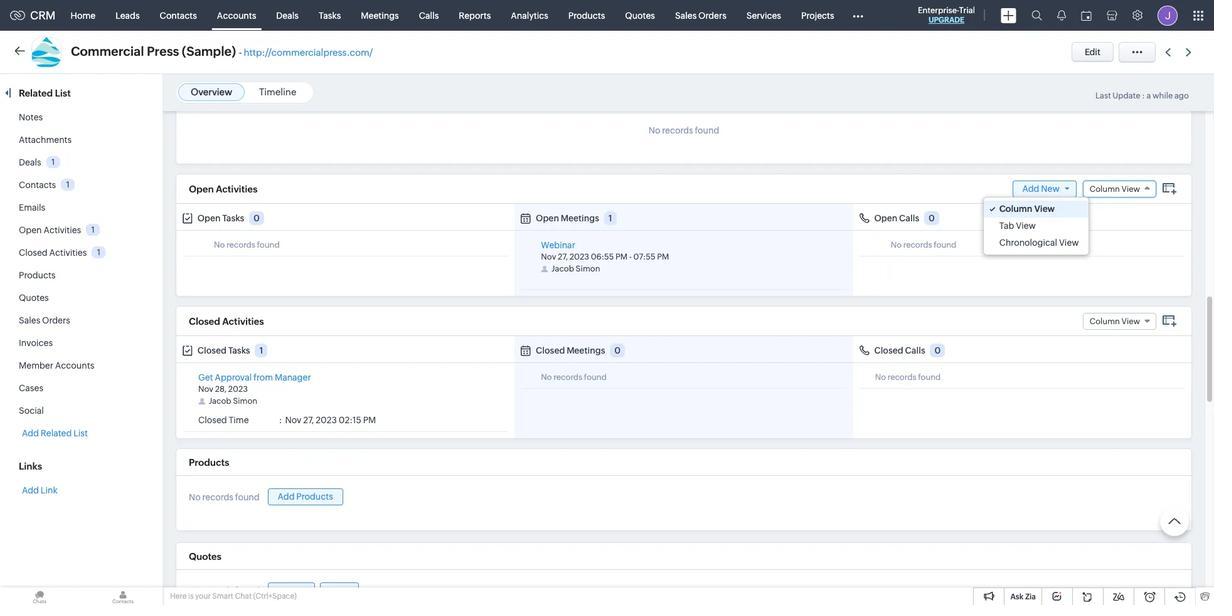 Task type: locate. For each thing, give the bounding box(es) containing it.
open tasks
[[197, 213, 244, 223]]

0 horizontal spatial deals link
[[19, 158, 41, 168]]

last update : a while ago
[[1096, 91, 1189, 100]]

last
[[1096, 91, 1111, 100]]

0 vertical spatial sales
[[675, 10, 697, 20]]

1 vertical spatial nov
[[198, 385, 213, 394]]

0 vertical spatial list
[[55, 88, 71, 99]]

1 vertical spatial 2023
[[228, 385, 248, 394]]

ask
[[1011, 593, 1024, 602]]

contacts
[[160, 10, 197, 20], [19, 180, 56, 190]]

pm right the 06:55 at top
[[616, 252, 628, 262]]

pm for webinar nov 27, 2023 06:55 pm - 07:55 pm
[[616, 252, 628, 262]]

1 vertical spatial list
[[74, 429, 88, 439]]

1 horizontal spatial column view
[[1090, 184, 1140, 194]]

0 vertical spatial meetings
[[361, 10, 399, 20]]

home
[[71, 10, 95, 20]]

activities up closed tasks
[[222, 316, 264, 327]]

0 horizontal spatial quotes link
[[19, 293, 49, 303]]

1 horizontal spatial simon
[[576, 264, 600, 274]]

contacts up emails
[[19, 180, 56, 190]]

0 vertical spatial nov
[[541, 252, 556, 262]]

1 right closed activities link on the left top of page
[[97, 248, 100, 257]]

1 horizontal spatial products link
[[558, 0, 615, 30]]

closed activities up closed tasks
[[189, 316, 264, 327]]

deals link down attachments link
[[19, 158, 41, 168]]

1 vertical spatial orders
[[42, 316, 70, 326]]

list
[[55, 88, 71, 99], [74, 429, 88, 439]]

deals left tasks link
[[276, 10, 299, 20]]

simon up the "time"
[[233, 397, 257, 406]]

nov for : nov 27, 2023 02:15 pm
[[285, 416, 301, 426]]

commercial
[[71, 44, 144, 58]]

1 horizontal spatial pm
[[616, 252, 628, 262]]

add products link
[[268, 489, 343, 506]]

nov down the manager
[[285, 416, 301, 426]]

view inside option
[[1016, 221, 1036, 231]]

meetings for open activities
[[561, 213, 599, 223]]

orders
[[698, 10, 727, 20], [42, 316, 70, 326]]

pm for : nov 27, 2023 02:15 pm
[[363, 416, 376, 426]]

orders up invoices link
[[42, 316, 70, 326]]

closed
[[19, 248, 47, 258], [189, 316, 220, 327], [197, 346, 227, 356], [536, 346, 565, 356], [874, 346, 903, 356], [198, 416, 227, 426]]

1 right open activities link
[[91, 225, 95, 235]]

2 vertical spatial meetings
[[567, 346, 605, 356]]

0 horizontal spatial open activities
[[19, 225, 81, 235]]

0 vertical spatial :
[[1142, 91, 1145, 100]]

1 horizontal spatial orders
[[698, 10, 727, 20]]

no
[[649, 125, 660, 136], [214, 240, 225, 250], [891, 240, 902, 250], [541, 373, 552, 382], [875, 373, 886, 382], [189, 492, 201, 502], [189, 586, 201, 596]]

0 horizontal spatial closed activities
[[19, 248, 87, 258]]

quotes link
[[615, 0, 665, 30], [19, 293, 49, 303]]

contacts up press
[[160, 10, 197, 20]]

2 horizontal spatial 2023
[[570, 252, 589, 262]]

calls for open activities
[[899, 213, 919, 223]]

signals image
[[1057, 10, 1066, 21]]

0 horizontal spatial sales orders link
[[19, 316, 70, 326]]

0 vertical spatial tasks
[[319, 10, 341, 20]]

jacob simon down 28,
[[209, 397, 257, 406]]

1 horizontal spatial -
[[629, 252, 632, 262]]

0 vertical spatial 2023
[[570, 252, 589, 262]]

0 vertical spatial simon
[[576, 264, 600, 274]]

tasks link
[[309, 0, 351, 30]]

column up "tab view"
[[999, 204, 1032, 214]]

1 horizontal spatial contacts
[[160, 10, 197, 20]]

1 horizontal spatial deals link
[[266, 0, 309, 30]]

meetings
[[361, 10, 399, 20], [561, 213, 599, 223], [567, 346, 605, 356]]

0 vertical spatial jacob simon
[[552, 264, 600, 274]]

pm right 07:55
[[657, 252, 669, 262]]

invoices link
[[19, 338, 53, 348]]

enterprise-trial upgrade
[[918, 6, 975, 24]]

add
[[1023, 184, 1039, 194], [22, 429, 39, 439], [22, 486, 39, 496], [278, 492, 295, 502]]

2023 left the 06:55 at top
[[570, 252, 589, 262]]

1 vertical spatial closed activities
[[189, 316, 264, 327]]

ago
[[1175, 91, 1189, 100]]

: left a
[[1142, 91, 1145, 100]]

1 vertical spatial jacob
[[209, 397, 231, 406]]

27, for webinar
[[558, 252, 568, 262]]

1 vertical spatial column view
[[999, 204, 1055, 214]]

jacob down 28,
[[209, 397, 231, 406]]

-
[[239, 47, 242, 58], [629, 252, 632, 262]]

open
[[189, 184, 214, 194], [197, 213, 221, 223], [536, 213, 559, 223], [874, 213, 898, 223], [19, 225, 42, 235]]

0 vertical spatial column view
[[1090, 184, 1140, 194]]

2 vertical spatial nov
[[285, 416, 301, 426]]

open calls
[[874, 213, 919, 223]]

contacts link
[[150, 0, 207, 30], [19, 180, 56, 190]]

1 vertical spatial 27,
[[303, 416, 314, 426]]

column view inside column view option
[[999, 204, 1055, 214]]

1 up "webinar nov 27, 2023 06:55 pm - 07:55 pm"
[[609, 213, 612, 223]]

1 up from
[[259, 346, 263, 356]]

products link down closed activities link on the left top of page
[[19, 270, 56, 280]]

ask zia
[[1011, 593, 1036, 602]]

closed activities down open activities link
[[19, 248, 87, 258]]

related
[[19, 88, 53, 99], [41, 429, 72, 439]]

0 horizontal spatial deals
[[19, 158, 41, 168]]

jacob down webinar
[[552, 264, 574, 274]]

0 horizontal spatial column view
[[999, 204, 1055, 214]]

1 vertical spatial quotes
[[19, 293, 49, 303]]

links
[[19, 461, 42, 472]]

related up "notes" link
[[19, 88, 53, 99]]

2023 inside "webinar nov 27, 2023 06:55 pm - 07:55 pm"
[[570, 252, 589, 262]]

deals link
[[266, 0, 309, 30], [19, 158, 41, 168]]

2 vertical spatial calls
[[905, 346, 925, 356]]

1 vertical spatial jacob simon
[[209, 397, 257, 406]]

0 horizontal spatial simon
[[233, 397, 257, 406]]

0 vertical spatial quotes link
[[615, 0, 665, 30]]

1 vertical spatial calls
[[899, 213, 919, 223]]

0 vertical spatial closed activities
[[19, 248, 87, 258]]

deals link up http://commercialpress.com/ link on the left top of page
[[266, 0, 309, 30]]

1 for closed activities
[[97, 248, 100, 257]]

deals
[[276, 10, 299, 20], [19, 158, 41, 168]]

0 for open tasks
[[253, 213, 260, 223]]

open activities
[[189, 184, 258, 194], [19, 225, 81, 235]]

deals down attachments link
[[19, 158, 41, 168]]

reports
[[459, 10, 491, 20]]

add for add products
[[278, 492, 295, 502]]

1 vertical spatial simon
[[233, 397, 257, 406]]

1 horizontal spatial deals
[[276, 10, 299, 20]]

1 horizontal spatial contacts link
[[150, 0, 207, 30]]

contacts link up emails
[[19, 180, 56, 190]]

27, down webinar
[[558, 252, 568, 262]]

1 horizontal spatial quotes link
[[615, 0, 665, 30]]

1 horizontal spatial sales orders link
[[665, 0, 737, 30]]

open activities link
[[19, 225, 81, 235]]

0 vertical spatial column
[[1090, 184, 1120, 194]]

contacts link up press
[[150, 0, 207, 30]]

products
[[568, 10, 605, 20], [19, 270, 56, 280], [189, 457, 229, 468], [296, 492, 333, 502]]

list box containing column view
[[984, 197, 1088, 254]]

2023 left 02:15
[[316, 416, 337, 426]]

activities down open activities link
[[49, 248, 87, 258]]

2023 down approval
[[228, 385, 248, 394]]

1 horizontal spatial :
[[1142, 91, 1145, 100]]

activities
[[216, 184, 258, 194], [44, 225, 81, 235], [49, 248, 87, 258], [222, 316, 264, 327]]

accounts up the commercial press (sample) - http://commercialpress.com/
[[217, 10, 256, 20]]

0 horizontal spatial pm
[[363, 416, 376, 426]]

view for column view option at the top right of page
[[1034, 204, 1055, 214]]

sales orders
[[675, 10, 727, 20], [19, 316, 70, 326]]

jacob simon for webinar
[[552, 264, 600, 274]]

:
[[1142, 91, 1145, 100], [279, 416, 282, 426]]

2 vertical spatial quotes
[[189, 551, 222, 562]]

here is your smart chat (ctrl+space)
[[170, 592, 297, 601]]

0 horizontal spatial nov
[[198, 385, 213, 394]]

0 horizontal spatial products link
[[19, 270, 56, 280]]

calls
[[419, 10, 439, 20], [899, 213, 919, 223], [905, 346, 925, 356]]

column right new
[[1090, 184, 1120, 194]]

1 horizontal spatial column
[[1090, 184, 1120, 194]]

simon
[[576, 264, 600, 274], [233, 397, 257, 406]]

search image
[[1032, 10, 1042, 21]]

records
[[662, 125, 693, 136], [227, 240, 255, 250], [903, 240, 932, 250], [554, 373, 582, 382], [888, 373, 917, 382], [202, 492, 233, 502], [202, 586, 233, 596]]

emails
[[19, 203, 45, 213]]

0 for open calls
[[929, 213, 935, 223]]

add new
[[1023, 184, 1060, 194]]

open activities up open tasks on the top left of the page
[[189, 184, 258, 194]]

webinar nov 27, 2023 06:55 pm - 07:55 pm
[[541, 240, 669, 262]]

view for chronological view option at top right
[[1059, 238, 1079, 248]]

0 horizontal spatial accounts
[[55, 361, 94, 371]]

timeline link
[[259, 87, 296, 97]]

0 horizontal spatial quotes
[[19, 293, 49, 303]]

reports link
[[449, 0, 501, 30]]

0 for closed meetings
[[614, 346, 621, 356]]

0 right "closed meetings"
[[614, 346, 621, 356]]

view for tab view option
[[1016, 221, 1036, 231]]

0 vertical spatial deals link
[[266, 0, 309, 30]]

your
[[195, 592, 211, 601]]

smart
[[212, 592, 233, 601]]

0 vertical spatial orders
[[698, 10, 727, 20]]

jacob for get approval from manager
[[209, 397, 231, 406]]

1 horizontal spatial jacob
[[552, 264, 574, 274]]

nov
[[541, 252, 556, 262], [198, 385, 213, 394], [285, 416, 301, 426]]

related down social 'link'
[[41, 429, 72, 439]]

nov inside "webinar nov 27, 2023 06:55 pm - 07:55 pm"
[[541, 252, 556, 262]]

activities up open tasks on the top left of the page
[[216, 184, 258, 194]]

1 horizontal spatial open activities
[[189, 184, 258, 194]]

1 up open activities link
[[66, 180, 70, 189]]

0 horizontal spatial jacob
[[209, 397, 231, 406]]

products link right "analytics"
[[558, 0, 615, 30]]

1 horizontal spatial sales orders
[[675, 10, 727, 20]]

0 right the open calls
[[929, 213, 935, 223]]

- right (sample)
[[239, 47, 242, 58]]

get approval from manager link
[[198, 373, 311, 383]]

1 vertical spatial column
[[999, 204, 1032, 214]]

products link
[[558, 0, 615, 30], [19, 270, 56, 280]]

nov down webinar
[[541, 252, 556, 262]]

0 horizontal spatial column
[[999, 204, 1032, 214]]

view
[[1122, 184, 1140, 194], [1034, 204, 1055, 214], [1016, 221, 1036, 231], [1059, 238, 1079, 248]]

attachments
[[19, 135, 72, 145]]

0 right open tasks on the top left of the page
[[253, 213, 260, 223]]

27, left 02:15
[[303, 416, 314, 426]]

meetings link
[[351, 0, 409, 30]]

pm right 02:15
[[363, 416, 376, 426]]

sales
[[675, 10, 697, 20], [19, 316, 40, 326]]

1 for open activities
[[91, 225, 95, 235]]

1 horizontal spatial accounts
[[217, 10, 256, 20]]

search element
[[1024, 0, 1050, 31]]

0 vertical spatial open activities
[[189, 184, 258, 194]]

- left 07:55
[[629, 252, 632, 262]]

overview link
[[191, 87, 232, 97]]

0 horizontal spatial 2023
[[228, 385, 248, 394]]

view inside option
[[1059, 238, 1079, 248]]

overview
[[191, 87, 232, 97]]

2023
[[570, 252, 589, 262], [228, 385, 248, 394], [316, 416, 337, 426]]

orders left services link
[[698, 10, 727, 20]]

1 vertical spatial :
[[279, 416, 282, 426]]

1 vertical spatial deals
[[19, 158, 41, 168]]

1 for contacts
[[66, 180, 70, 189]]

open activities up closed activities link on the left top of page
[[19, 225, 81, 235]]

chats image
[[0, 588, 79, 606]]

0 horizontal spatial sales orders
[[19, 316, 70, 326]]

: right the "time"
[[279, 416, 282, 426]]

sales orders link
[[665, 0, 737, 30], [19, 316, 70, 326]]

nov down get
[[198, 385, 213, 394]]

1 vertical spatial contacts
[[19, 180, 56, 190]]

0 vertical spatial -
[[239, 47, 242, 58]]

1 vertical spatial sales orders
[[19, 316, 70, 326]]

27, inside "webinar nov 27, 2023 06:55 pm - 07:55 pm"
[[558, 252, 568, 262]]

2 vertical spatial tasks
[[228, 346, 250, 356]]

get
[[198, 373, 213, 383]]

edit
[[1085, 47, 1101, 57]]

closed tasks
[[197, 346, 250, 356]]

0
[[253, 213, 260, 223], [929, 213, 935, 223], [614, 346, 621, 356], [935, 346, 941, 356]]

0 right "closed calls"
[[935, 346, 941, 356]]

list box
[[984, 197, 1088, 254]]

time
[[229, 416, 249, 426]]

1 horizontal spatial jacob simon
[[552, 264, 600, 274]]

- inside the commercial press (sample) - http://commercialpress.com/
[[239, 47, 242, 58]]

jacob simon down the 06:55 at top
[[552, 264, 600, 274]]

1 horizontal spatial 2023
[[316, 416, 337, 426]]

1 vertical spatial contacts link
[[19, 180, 56, 190]]

1 horizontal spatial sales
[[675, 10, 697, 20]]

1 vertical spatial -
[[629, 252, 632, 262]]

0 horizontal spatial :
[[279, 416, 282, 426]]

view inside "field"
[[1122, 184, 1140, 194]]

no records found
[[649, 125, 719, 136], [214, 240, 280, 250], [891, 240, 956, 250], [541, 373, 607, 382], [875, 373, 941, 382], [189, 492, 260, 502], [189, 586, 260, 596]]

simon down the 06:55 at top
[[576, 264, 600, 274]]

tab
[[999, 221, 1014, 231]]

accounts right member
[[55, 361, 94, 371]]

0 horizontal spatial orders
[[42, 316, 70, 326]]

2 horizontal spatial quotes
[[625, 10, 655, 20]]

view inside option
[[1034, 204, 1055, 214]]

previous record image
[[1165, 48, 1171, 56]]

0 horizontal spatial contacts link
[[19, 180, 56, 190]]

1 down attachments link
[[51, 157, 55, 167]]

quotes
[[625, 10, 655, 20], [19, 293, 49, 303], [189, 551, 222, 562]]



Task type: vqa. For each thing, say whether or not it's contained in the screenshot.
the topmost Tasks
yes



Task type: describe. For each thing, give the bounding box(es) containing it.
enterprise-
[[918, 6, 959, 15]]

column inside column view option
[[999, 204, 1032, 214]]

trial
[[959, 6, 975, 15]]

crm
[[30, 9, 56, 22]]

emails link
[[19, 203, 45, 213]]

chronological view option
[[984, 234, 1088, 251]]

approval
[[215, 373, 252, 383]]

contacts image
[[83, 588, 163, 606]]

1 vertical spatial quotes link
[[19, 293, 49, 303]]

closed activities link
[[19, 248, 87, 258]]

meetings inside 'meetings' link
[[361, 10, 399, 20]]

closed time
[[198, 416, 249, 426]]

0 vertical spatial sales orders link
[[665, 0, 737, 30]]

0 vertical spatial accounts
[[217, 10, 256, 20]]

2023 for :
[[316, 416, 337, 426]]

tasks for closed activities
[[228, 346, 250, 356]]

column inside "field"
[[1090, 184, 1120, 194]]

zia
[[1025, 593, 1036, 602]]

02:15
[[339, 416, 361, 426]]

simon for webinar
[[576, 264, 600, 274]]

services
[[747, 10, 781, 20]]

leads link
[[106, 0, 150, 30]]

next record image
[[1186, 48, 1194, 56]]

chat
[[235, 592, 252, 601]]

add link
[[22, 486, 58, 496]]

0 vertical spatial quotes
[[625, 10, 655, 20]]

1 horizontal spatial closed activities
[[189, 316, 264, 327]]

from
[[254, 373, 273, 383]]

webinar link
[[541, 240, 575, 250]]

nov for webinar nov 27, 2023 06:55 pm - 07:55 pm
[[541, 252, 556, 262]]

new
[[1041, 184, 1060, 194]]

accounts link
[[207, 0, 266, 30]]

: nov 27, 2023 02:15 pm
[[279, 416, 376, 426]]

home link
[[61, 0, 106, 30]]

0 horizontal spatial sales
[[19, 316, 40, 326]]

jacob for webinar
[[552, 264, 574, 274]]

nov inside get approval from manager nov 28, 2023
[[198, 385, 213, 394]]

webinar
[[541, 240, 575, 250]]

07:55
[[633, 252, 656, 262]]

projects
[[801, 10, 834, 20]]

jacob simon for get approval from manager
[[209, 397, 257, 406]]

member accounts
[[19, 361, 94, 371]]

0 vertical spatial contacts link
[[150, 0, 207, 30]]

0 for closed calls
[[935, 346, 941, 356]]

0 vertical spatial products link
[[558, 0, 615, 30]]

1 vertical spatial accounts
[[55, 361, 94, 371]]

2023 inside get approval from manager nov 28, 2023
[[228, 385, 248, 394]]

- inside "webinar nov 27, 2023 06:55 pm - 07:55 pm"
[[629, 252, 632, 262]]

here
[[170, 592, 187, 601]]

analytics link
[[501, 0, 558, 30]]

update
[[1113, 91, 1141, 100]]

0 horizontal spatial contacts
[[19, 180, 56, 190]]

attachments link
[[19, 135, 72, 145]]

add for add link
[[22, 486, 39, 496]]

add for add new
[[1023, 184, 1039, 194]]

leads
[[116, 10, 140, 20]]

press
[[147, 44, 179, 58]]

0 vertical spatial calls
[[419, 10, 439, 20]]

2 horizontal spatial pm
[[657, 252, 669, 262]]

meetings for closed activities
[[567, 346, 605, 356]]

1 vertical spatial sales orders link
[[19, 316, 70, 326]]

28,
[[215, 385, 227, 394]]

closed calls
[[874, 346, 925, 356]]

link
[[41, 486, 58, 496]]

27, for :
[[303, 416, 314, 426]]

http://commercialpress.com/ link
[[244, 47, 373, 58]]

analytics
[[511, 10, 548, 20]]

cases link
[[19, 383, 43, 393]]

(sample)
[[182, 44, 236, 58]]

2023 for webinar
[[570, 252, 589, 262]]

Column View field
[[1083, 180, 1156, 197]]

related list
[[19, 88, 73, 99]]

timeline
[[259, 87, 296, 97]]

upgrade
[[929, 16, 965, 24]]

0 vertical spatial deals
[[276, 10, 299, 20]]

chronological
[[999, 238, 1057, 248]]

notes link
[[19, 112, 43, 122]]

add for add related list
[[22, 429, 39, 439]]

add products
[[278, 492, 333, 502]]

tab view
[[999, 221, 1036, 231]]

chronological view
[[999, 238, 1079, 248]]

1 vertical spatial products link
[[19, 270, 56, 280]]

crm link
[[10, 9, 56, 22]]

activities up closed activities link on the left top of page
[[44, 225, 81, 235]]

manager
[[275, 373, 311, 383]]

0 vertical spatial related
[[19, 88, 53, 99]]

social link
[[19, 406, 44, 416]]

is
[[188, 592, 194, 601]]

cases
[[19, 383, 43, 393]]

commercial press (sample) - http://commercialpress.com/
[[71, 44, 373, 58]]

calls for closed activities
[[905, 346, 925, 356]]

1 vertical spatial deals link
[[19, 158, 41, 168]]

add related list
[[22, 429, 88, 439]]

projects link
[[791, 0, 844, 30]]

get approval from manager nov 28, 2023
[[198, 373, 311, 394]]

member
[[19, 361, 53, 371]]

open meetings
[[536, 213, 599, 223]]

a
[[1147, 91, 1151, 100]]

0 vertical spatial sales orders
[[675, 10, 727, 20]]

simon for get approval from manager
[[233, 397, 257, 406]]

calls link
[[409, 0, 449, 30]]

http://commercialpress.com/
[[244, 47, 373, 58]]

while
[[1153, 91, 1173, 100]]

06:55
[[591, 252, 614, 262]]

member accounts link
[[19, 361, 94, 371]]

tab view option
[[984, 217, 1088, 234]]

social
[[19, 406, 44, 416]]

services link
[[737, 0, 791, 30]]

signals element
[[1050, 0, 1074, 31]]

(ctrl+space)
[[253, 592, 297, 601]]

1 vertical spatial related
[[41, 429, 72, 439]]

closed meetings
[[536, 346, 605, 356]]

column view inside "field"
[[1090, 184, 1140, 194]]

invoices
[[19, 338, 53, 348]]

tasks for open activities
[[222, 213, 244, 223]]

column view option
[[984, 200, 1088, 217]]

edit button
[[1072, 42, 1114, 62]]

1 horizontal spatial quotes
[[189, 551, 222, 562]]

1 for deals
[[51, 157, 55, 167]]

notes
[[19, 112, 43, 122]]



